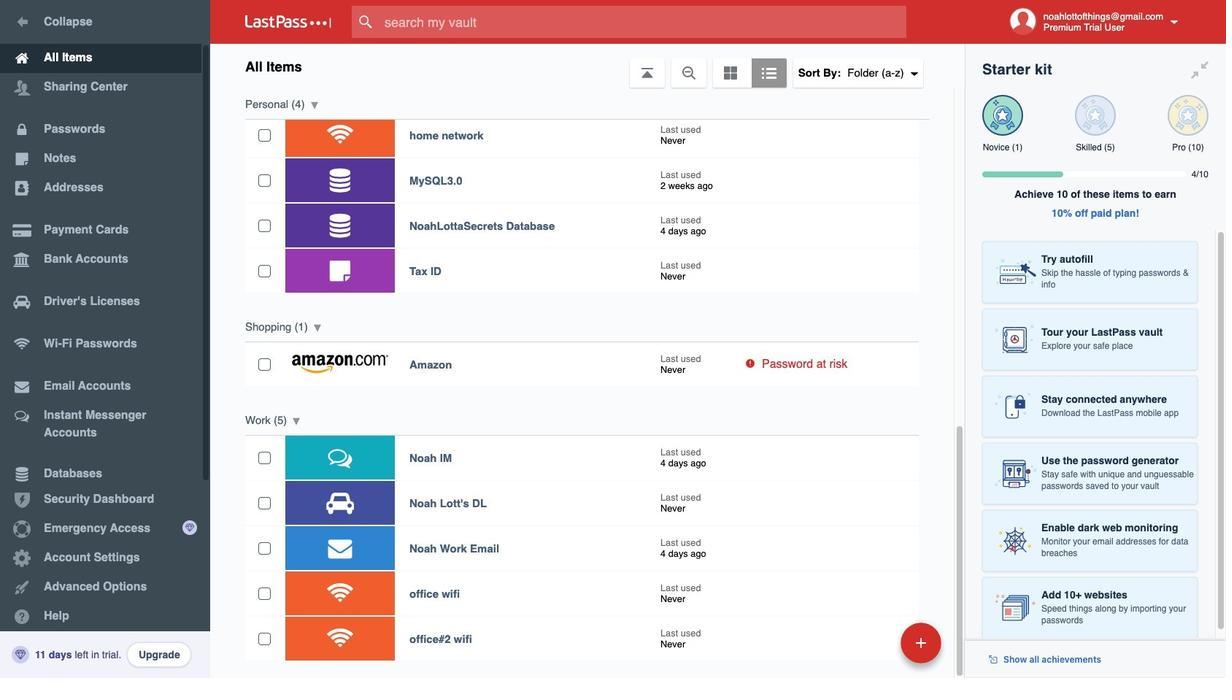 Task type: locate. For each thing, give the bounding box(es) containing it.
vault options navigation
[[210, 44, 965, 88]]

main navigation navigation
[[0, 0, 210, 678]]

new item element
[[801, 622, 947, 664]]



Task type: describe. For each thing, give the bounding box(es) containing it.
Search search field
[[352, 6, 935, 38]]

lastpass image
[[245, 15, 332, 28]]

new item navigation
[[801, 618, 951, 678]]

search my vault text field
[[352, 6, 935, 38]]



